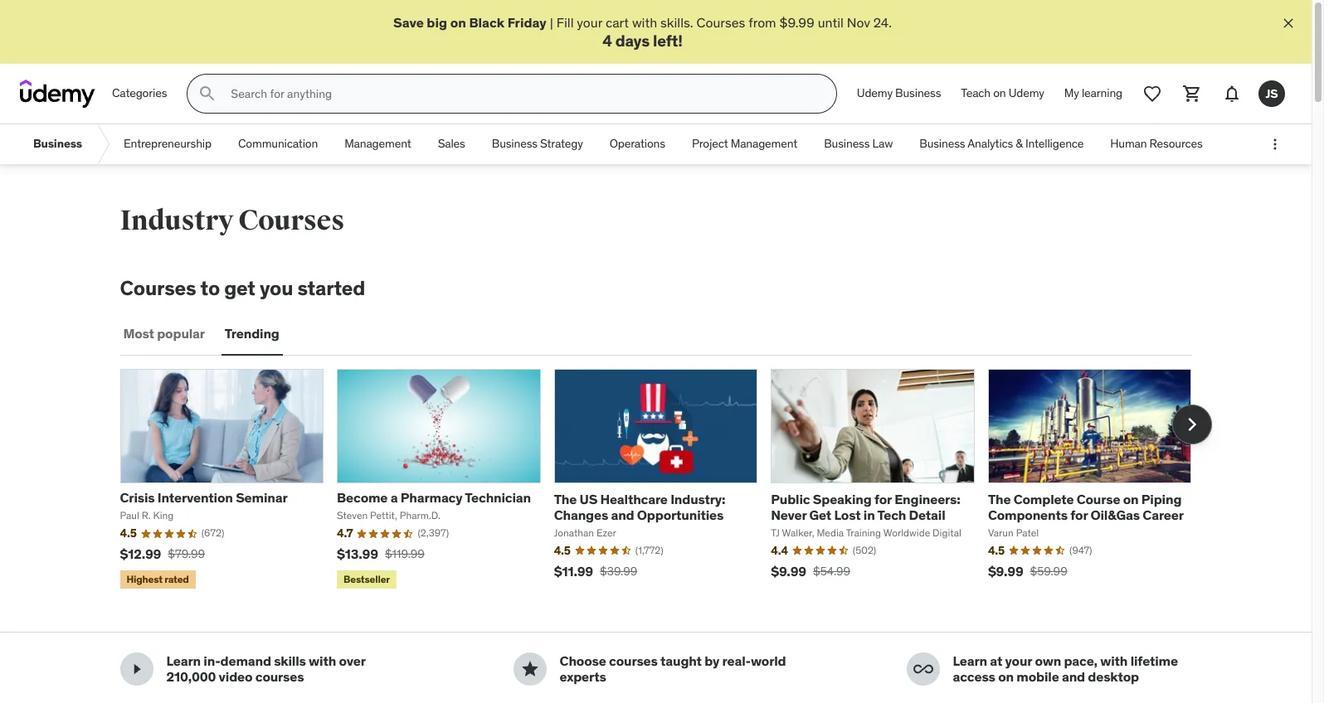 Task type: locate. For each thing, give the bounding box(es) containing it.
courses right video
[[255, 669, 304, 686]]

notifications image
[[1223, 84, 1243, 104]]

course
[[1077, 491, 1121, 508]]

0 horizontal spatial your
[[577, 14, 603, 31]]

0 horizontal spatial courses
[[255, 669, 304, 686]]

the for the us healthcare industry: changes and opportunities
[[554, 491, 577, 508]]

pace,
[[1065, 653, 1098, 670]]

business analytics & intelligence link
[[907, 125, 1098, 165]]

1 horizontal spatial and
[[1062, 669, 1086, 686]]

with inside learn in-demand skills with over 210,000 video courses
[[309, 653, 336, 670]]

0 horizontal spatial management
[[345, 136, 411, 151]]

1 vertical spatial courses
[[238, 204, 344, 238]]

started
[[298, 276, 365, 301]]

black
[[469, 14, 505, 31]]

1 horizontal spatial medium image
[[520, 660, 540, 680]]

0 horizontal spatial for
[[875, 491, 892, 508]]

business strategy link
[[479, 125, 597, 165]]

business link
[[20, 125, 95, 165]]

public
[[771, 491, 811, 508]]

medium image for choose courses taught by real-world experts
[[520, 660, 540, 680]]

courses
[[697, 14, 746, 31], [238, 204, 344, 238], [120, 276, 196, 301]]

1 the from the left
[[554, 491, 577, 508]]

complete
[[1014, 491, 1074, 508]]

0 vertical spatial courses
[[697, 14, 746, 31]]

courses left taught
[[609, 653, 658, 670]]

us
[[580, 491, 598, 508]]

business strategy
[[492, 136, 583, 151]]

industry:
[[671, 491, 726, 508]]

management inside management link
[[345, 136, 411, 151]]

udemy left my
[[1009, 86, 1045, 101]]

|
[[550, 14, 554, 31]]

2 horizontal spatial courses
[[697, 14, 746, 31]]

learn
[[166, 653, 201, 670], [953, 653, 988, 670]]

with inside save big on black friday | fill your cart with skills. courses from $9.99 until nov 24. 4 days left!
[[632, 14, 658, 31]]

0 horizontal spatial with
[[309, 653, 336, 670]]

medium image
[[127, 660, 147, 680], [520, 660, 540, 680], [914, 660, 933, 680]]

the inside "the complete course on piping components for oil&gas career"
[[989, 491, 1011, 508]]

for inside public speaking for engineers: never get lost in tech detail
[[875, 491, 892, 508]]

with right the pace,
[[1101, 653, 1128, 670]]

your right fill
[[577, 14, 603, 31]]

and right us
[[611, 507, 635, 524]]

0 horizontal spatial and
[[611, 507, 635, 524]]

learn left the at
[[953, 653, 988, 670]]

udemy up law at the top of the page
[[857, 86, 893, 101]]

next image
[[1179, 412, 1206, 439]]

medium image left experts
[[520, 660, 540, 680]]

with up days
[[632, 14, 658, 31]]

business for business strategy
[[492, 136, 538, 151]]

until
[[818, 14, 844, 31]]

skills.
[[661, 14, 694, 31]]

learn left in-
[[166, 653, 201, 670]]

over
[[339, 653, 366, 670]]

and inside the us healthcare industry: changes and opportunities
[[611, 507, 635, 524]]

2 horizontal spatial medium image
[[914, 660, 933, 680]]

the left us
[[554, 491, 577, 508]]

0 horizontal spatial the
[[554, 491, 577, 508]]

$9.99
[[780, 14, 815, 31]]

your right the at
[[1006, 653, 1033, 670]]

pharmacy
[[401, 490, 463, 506]]

mobile
[[1017, 669, 1060, 686]]

to
[[201, 276, 220, 301]]

courses left from
[[697, 14, 746, 31]]

and
[[611, 507, 635, 524], [1062, 669, 1086, 686]]

sales
[[438, 136, 465, 151]]

courses inside save big on black friday | fill your cart with skills. courses from $9.99 until nov 24. 4 days left!
[[697, 14, 746, 31]]

udemy
[[857, 86, 893, 101], [1009, 86, 1045, 101]]

human resources link
[[1098, 125, 1217, 165]]

business
[[896, 86, 942, 101], [33, 136, 82, 151], [492, 136, 538, 151], [824, 136, 870, 151], [920, 136, 966, 151]]

the left complete
[[989, 491, 1011, 508]]

management inside project management link
[[731, 136, 798, 151]]

friday
[[508, 14, 547, 31]]

technician
[[465, 490, 531, 506]]

and right own
[[1062, 669, 1086, 686]]

0 horizontal spatial courses
[[120, 276, 196, 301]]

on right 'teach'
[[994, 86, 1007, 101]]

taught
[[661, 653, 702, 670]]

detail
[[909, 507, 946, 524]]

learn inside learn in-demand skills with over 210,000 video courses
[[166, 653, 201, 670]]

the for the complete course on piping components for oil&gas career
[[989, 491, 1011, 508]]

1 learn from the left
[[166, 653, 201, 670]]

most
[[123, 326, 154, 342]]

lost
[[835, 507, 861, 524]]

save
[[393, 14, 424, 31]]

1 horizontal spatial udemy
[[1009, 86, 1045, 101]]

on left piping
[[1124, 491, 1139, 508]]

business for business law
[[824, 136, 870, 151]]

entrepreneurship
[[124, 136, 212, 151]]

1 management from the left
[[345, 136, 411, 151]]

3 medium image from the left
[[914, 660, 933, 680]]

teach on udemy
[[962, 86, 1045, 101]]

close image
[[1281, 15, 1297, 32]]

0 horizontal spatial learn
[[166, 653, 201, 670]]

0 horizontal spatial udemy
[[857, 86, 893, 101]]

2 vertical spatial courses
[[120, 276, 196, 301]]

left!
[[653, 31, 683, 51]]

for
[[875, 491, 892, 508], [1071, 507, 1088, 524]]

Search for anything text field
[[228, 80, 817, 108]]

a
[[391, 490, 398, 506]]

1 medium image from the left
[[127, 660, 147, 680]]

project management link
[[679, 125, 811, 165]]

business left law at the top of the page
[[824, 136, 870, 151]]

0 vertical spatial your
[[577, 14, 603, 31]]

1 horizontal spatial with
[[632, 14, 658, 31]]

for right lost
[[875, 491, 892, 508]]

on
[[450, 14, 466, 31], [994, 86, 1007, 101], [1124, 491, 1139, 508], [999, 669, 1014, 686]]

learning
[[1082, 86, 1123, 101]]

the inside the us healthcare industry: changes and opportunities
[[554, 491, 577, 508]]

2 medium image from the left
[[520, 660, 540, 680]]

0 vertical spatial and
[[611, 507, 635, 524]]

entrepreneurship link
[[110, 125, 225, 165]]

0 horizontal spatial medium image
[[127, 660, 147, 680]]

1 horizontal spatial management
[[731, 136, 798, 151]]

on left mobile
[[999, 669, 1014, 686]]

courses inside learn in-demand skills with over 210,000 video courses
[[255, 669, 304, 686]]

on inside learn at your own pace, with lifetime access on mobile and desktop
[[999, 669, 1014, 686]]

on right big at left
[[450, 14, 466, 31]]

choose courses taught by real-world experts
[[560, 653, 786, 686]]

with
[[632, 14, 658, 31], [309, 653, 336, 670], [1101, 653, 1128, 670]]

1 horizontal spatial courses
[[609, 653, 658, 670]]

medium image for learn at your own pace, with lifetime access on mobile and desktop
[[914, 660, 933, 680]]

changes
[[554, 507, 609, 524]]

most popular button
[[120, 315, 208, 354]]

career
[[1143, 507, 1184, 524]]

2 horizontal spatial with
[[1101, 653, 1128, 670]]

operations link
[[597, 125, 679, 165]]

crisis intervention seminar link
[[120, 490, 288, 506]]

management left sales
[[345, 136, 411, 151]]

1 horizontal spatial for
[[1071, 507, 1088, 524]]

resources
[[1150, 136, 1203, 151]]

and inside learn at your own pace, with lifetime access on mobile and desktop
[[1062, 669, 1086, 686]]

medium image left access
[[914, 660, 933, 680]]

for left oil&gas
[[1071, 507, 1088, 524]]

2 management from the left
[[731, 136, 798, 151]]

medium image left 210,000
[[127, 660, 147, 680]]

management
[[345, 136, 411, 151], [731, 136, 798, 151]]

demand
[[220, 653, 271, 670]]

save big on black friday | fill your cart with skills. courses from $9.99 until nov 24. 4 days left!
[[393, 14, 892, 51]]

world
[[751, 653, 786, 670]]

at
[[991, 653, 1003, 670]]

business analytics & intelligence
[[920, 136, 1084, 151]]

1 vertical spatial and
[[1062, 669, 1086, 686]]

1 horizontal spatial the
[[989, 491, 1011, 508]]

intelligence
[[1026, 136, 1084, 151]]

business left the arrow pointing to subcategory menu links icon
[[33, 136, 82, 151]]

1 horizontal spatial learn
[[953, 653, 988, 670]]

carousel element
[[120, 369, 1212, 593]]

business left analytics
[[920, 136, 966, 151]]

1 vertical spatial your
[[1006, 653, 1033, 670]]

2 the from the left
[[989, 491, 1011, 508]]

the
[[554, 491, 577, 508], [989, 491, 1011, 508]]

shopping cart with 0 items image
[[1183, 84, 1203, 104]]

wishlist image
[[1143, 84, 1163, 104]]

cart
[[606, 14, 629, 31]]

learn inside learn at your own pace, with lifetime access on mobile and desktop
[[953, 653, 988, 670]]

with left the over on the left of page
[[309, 653, 336, 670]]

business left strategy
[[492, 136, 538, 151]]

real-
[[723, 653, 751, 670]]

1 horizontal spatial courses
[[238, 204, 344, 238]]

courses up the most popular
[[120, 276, 196, 301]]

management right project
[[731, 136, 798, 151]]

components
[[989, 507, 1068, 524]]

trending button
[[222, 315, 283, 354]]

nov
[[847, 14, 871, 31]]

courses up you at the top of the page
[[238, 204, 344, 238]]

project
[[692, 136, 728, 151]]

teach
[[962, 86, 991, 101]]

1 horizontal spatial your
[[1006, 653, 1033, 670]]

for inside "the complete course on piping components for oil&gas career"
[[1071, 507, 1088, 524]]

your
[[577, 14, 603, 31], [1006, 653, 1033, 670]]

popular
[[157, 326, 205, 342]]

2 learn from the left
[[953, 653, 988, 670]]



Task type: describe. For each thing, give the bounding box(es) containing it.
learn in-demand skills with over 210,000 video courses
[[166, 653, 366, 686]]

human resources
[[1111, 136, 1203, 151]]

udemy business link
[[847, 74, 952, 114]]

submit search image
[[198, 84, 218, 104]]

courses to get you started
[[120, 276, 365, 301]]

business for business analytics & intelligence
[[920, 136, 966, 151]]

operations
[[610, 136, 666, 151]]

fill
[[557, 14, 574, 31]]

categories
[[112, 86, 167, 101]]

big
[[427, 14, 448, 31]]

never
[[771, 507, 807, 524]]

2 udemy from the left
[[1009, 86, 1045, 101]]

you
[[260, 276, 293, 301]]

opportunities
[[637, 507, 724, 524]]

udemy image
[[20, 80, 95, 108]]

on inside save big on black friday | fill your cart with skills. courses from $9.99 until nov 24. 4 days left!
[[450, 14, 466, 31]]

my
[[1065, 86, 1080, 101]]

skills
[[274, 653, 306, 670]]

speaking
[[813, 491, 872, 508]]

210,000
[[166, 669, 216, 686]]

your inside learn at your own pace, with lifetime access on mobile and desktop
[[1006, 653, 1033, 670]]

video
[[219, 669, 253, 686]]

my learning link
[[1055, 74, 1133, 114]]

on inside "the complete course on piping components for oil&gas career"
[[1124, 491, 1139, 508]]

healthcare
[[601, 491, 668, 508]]

project management
[[692, 136, 798, 151]]

business left 'teach'
[[896, 86, 942, 101]]

24.
[[874, 14, 892, 31]]

learn for learn in-demand skills with over 210,000 video courses
[[166, 653, 201, 670]]

the complete course on piping components for oil&gas career link
[[989, 491, 1184, 524]]

the us healthcare industry: changes and opportunities link
[[554, 491, 726, 524]]

&
[[1016, 136, 1023, 151]]

1 udemy from the left
[[857, 86, 893, 101]]

choose
[[560, 653, 607, 670]]

teach on udemy link
[[952, 74, 1055, 114]]

js link
[[1253, 74, 1292, 114]]

crisis intervention seminar
[[120, 490, 288, 506]]

in
[[864, 507, 875, 524]]

more subcategory menu links image
[[1268, 136, 1284, 153]]

in-
[[204, 653, 220, 670]]

with inside learn at your own pace, with lifetime access on mobile and desktop
[[1101, 653, 1128, 670]]

arrow pointing to subcategory menu links image
[[95, 125, 110, 165]]

management link
[[331, 125, 425, 165]]

piping
[[1142, 491, 1182, 508]]

become a pharmacy technician
[[337, 490, 531, 506]]

analytics
[[968, 136, 1014, 151]]

most popular
[[123, 326, 205, 342]]

public speaking for engineers: never get lost in tech detail
[[771, 491, 961, 524]]

learn for learn at your own pace, with lifetime access on mobile and desktop
[[953, 653, 988, 670]]

business law
[[824, 136, 893, 151]]

tech
[[878, 507, 907, 524]]

experts
[[560, 669, 606, 686]]

lifetime
[[1131, 653, 1179, 670]]

public speaking for engineers: never get lost in tech detail link
[[771, 491, 961, 524]]

industry courses
[[120, 204, 344, 238]]

intervention
[[158, 490, 233, 506]]

engineers:
[[895, 491, 961, 508]]

your inside save big on black friday | fill your cart with skills. courses from $9.99 until nov 24. 4 days left!
[[577, 14, 603, 31]]

communication link
[[225, 125, 331, 165]]

seminar
[[236, 490, 288, 506]]

days
[[616, 31, 650, 51]]

crisis
[[120, 490, 155, 506]]

industry
[[120, 204, 233, 238]]

courses inside choose courses taught by real-world experts
[[609, 653, 658, 670]]

strategy
[[540, 136, 583, 151]]

learn at your own pace, with lifetime access on mobile and desktop
[[953, 653, 1179, 686]]

communication
[[238, 136, 318, 151]]

from
[[749, 14, 777, 31]]

js
[[1266, 86, 1279, 101]]

trending
[[225, 326, 280, 342]]

access
[[953, 669, 996, 686]]

medium image for learn in-demand skills with over 210,000 video courses
[[127, 660, 147, 680]]

law
[[873, 136, 893, 151]]

my learning
[[1065, 86, 1123, 101]]

business law link
[[811, 125, 907, 165]]

become
[[337, 490, 388, 506]]

human
[[1111, 136, 1148, 151]]



Task type: vqa. For each thing, say whether or not it's contained in the screenshot.
Never
yes



